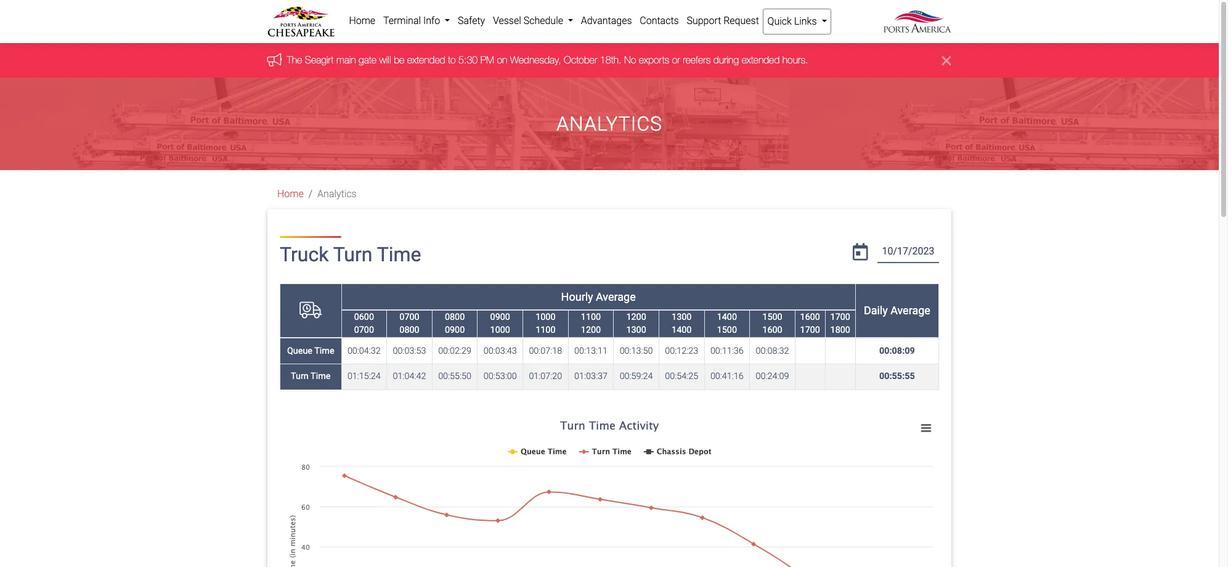 Task type: vqa. For each thing, say whether or not it's contained in the screenshot.


Task type: locate. For each thing, give the bounding box(es) containing it.
01:04:42
[[393, 371, 426, 382]]

1200 1300
[[627, 312, 647, 336]]

1400 up 00:11:36
[[718, 312, 737, 322]]

main
[[337, 55, 357, 66]]

time
[[377, 243, 421, 267], [315, 346, 335, 356], [311, 371, 331, 382]]

0 horizontal spatial 1000
[[491, 325, 510, 336]]

links
[[795, 15, 817, 27]]

0 vertical spatial home
[[349, 15, 376, 27]]

0 vertical spatial analytics
[[557, 112, 663, 136]]

terminal
[[383, 15, 421, 27]]

1100 up 00:07:18
[[536, 325, 556, 336]]

0600 0700
[[354, 312, 374, 336]]

1700
[[831, 312, 851, 322], [801, 325, 821, 336]]

1 horizontal spatial home
[[349, 15, 376, 27]]

5:30
[[459, 55, 478, 66]]

None text field
[[878, 241, 940, 263]]

1300 up 00:12:23
[[672, 312, 692, 322]]

0900 up 00:02:29
[[445, 325, 465, 336]]

home
[[349, 15, 376, 27], [277, 188, 304, 200]]

info
[[424, 15, 440, 27]]

extended right during
[[742, 55, 781, 66]]

00:54:25
[[665, 371, 699, 382]]

1200 up 00:13:11
[[581, 325, 601, 336]]

1500 up 00:08:32
[[763, 312, 783, 322]]

00:41:16
[[711, 371, 744, 382]]

0 vertical spatial 1500
[[763, 312, 783, 322]]

1 horizontal spatial 1000
[[536, 312, 556, 322]]

0 vertical spatial average
[[596, 290, 636, 303]]

1 horizontal spatial 1400
[[718, 312, 737, 322]]

01:15:24
[[348, 371, 381, 382]]

0 horizontal spatial 1500
[[718, 325, 737, 336]]

1 horizontal spatial 1500
[[763, 312, 783, 322]]

1 vertical spatial 1000
[[491, 325, 510, 336]]

1300 up 00:13:50
[[627, 325, 647, 336]]

average
[[596, 290, 636, 303], [891, 304, 931, 317]]

0 vertical spatial 1700
[[831, 312, 851, 322]]

0 horizontal spatial extended
[[408, 55, 446, 66]]

0800
[[445, 312, 465, 322], [400, 325, 420, 336]]

0 horizontal spatial 1300
[[627, 325, 647, 336]]

turn
[[333, 243, 373, 267], [291, 371, 309, 382]]

2 vertical spatial time
[[311, 371, 331, 382]]

00:02:29
[[438, 346, 472, 356]]

no
[[625, 55, 637, 66]]

queue
[[287, 346, 313, 356]]

1 vertical spatial time
[[315, 346, 335, 356]]

0 horizontal spatial 1600
[[763, 325, 783, 336]]

1 vertical spatial 1200
[[581, 325, 601, 336]]

1400
[[718, 312, 737, 322], [672, 325, 692, 336]]

1 horizontal spatial 1100
[[581, 312, 601, 322]]

00:11:36
[[711, 346, 744, 356]]

1700 left 1800
[[801, 325, 821, 336]]

1 horizontal spatial extended
[[742, 55, 781, 66]]

1500 1600
[[763, 312, 783, 336]]

1600 left 1700 1800 on the bottom right of page
[[801, 312, 821, 322]]

0 vertical spatial 1300
[[672, 312, 692, 322]]

turn right truck
[[333, 243, 373, 267]]

quick links link
[[764, 9, 832, 35]]

home for bottom home link
[[277, 188, 304, 200]]

1000
[[536, 312, 556, 322], [491, 325, 510, 336]]

2 extended from the left
[[742, 55, 781, 66]]

1 vertical spatial turn
[[291, 371, 309, 382]]

1 horizontal spatial average
[[891, 304, 931, 317]]

00:07:18
[[529, 346, 563, 356]]

1 vertical spatial home link
[[277, 188, 304, 200]]

request
[[724, 15, 760, 27]]

1 vertical spatial analytics
[[318, 188, 357, 200]]

contacts
[[640, 15, 679, 27]]

average right daily at the right bottom of the page
[[891, 304, 931, 317]]

1000 up 00:03:43
[[491, 325, 510, 336]]

1 vertical spatial 1400
[[672, 325, 692, 336]]

1100
[[581, 312, 601, 322], [536, 325, 556, 336]]

1 horizontal spatial 1700
[[831, 312, 851, 322]]

close image
[[943, 53, 952, 68]]

average up 1200 1300
[[596, 290, 636, 303]]

0 vertical spatial 0800
[[445, 312, 465, 322]]

vessel
[[493, 15, 522, 27]]

exports
[[640, 55, 670, 66]]

bullhorn image
[[268, 53, 287, 66]]

the seagirt main gate will be extended to 5:30 pm on wednesday, october 18th.  no exports or reefers during extended hours. link
[[287, 55, 809, 66]]

truck
[[280, 243, 329, 267]]

safety
[[458, 15, 485, 27]]

0 vertical spatial home link
[[345, 9, 380, 33]]

1 vertical spatial 1500
[[718, 325, 737, 336]]

0600
[[354, 312, 374, 322]]

1100 1200
[[581, 312, 601, 336]]

1400 up 00:12:23
[[672, 325, 692, 336]]

18th.
[[601, 55, 622, 66]]

1 horizontal spatial 1300
[[672, 312, 692, 322]]

0 horizontal spatial 0800
[[400, 325, 420, 336]]

0700 up 00:03:53
[[400, 312, 420, 322]]

turn time
[[291, 371, 331, 382]]

0800 up 00:02:29
[[445, 312, 465, 322]]

1200 up 00:13:50
[[627, 312, 647, 322]]

analytics
[[557, 112, 663, 136], [318, 188, 357, 200]]

0 horizontal spatial 0900
[[445, 325, 465, 336]]

0700 down "0600" on the left of the page
[[354, 325, 374, 336]]

0 horizontal spatial 1100
[[536, 325, 556, 336]]

0 horizontal spatial average
[[596, 290, 636, 303]]

quick
[[768, 15, 792, 27]]

0 vertical spatial 0900
[[491, 312, 510, 322]]

1500
[[763, 312, 783, 322], [718, 325, 737, 336]]

1800
[[831, 325, 851, 336]]

1600 up 00:08:32
[[763, 325, 783, 336]]

turn down the queue
[[291, 371, 309, 382]]

1 horizontal spatial home link
[[345, 9, 380, 33]]

support
[[687, 15, 722, 27]]

1 horizontal spatial 0900
[[491, 312, 510, 322]]

0 horizontal spatial analytics
[[318, 188, 357, 200]]

vessel schedule link
[[489, 9, 577, 33]]

1 horizontal spatial turn
[[333, 243, 373, 267]]

1600
[[801, 312, 821, 322], [763, 325, 783, 336]]

1 vertical spatial home
[[277, 188, 304, 200]]

1200
[[627, 312, 647, 322], [581, 325, 601, 336]]

1 horizontal spatial 1600
[[801, 312, 821, 322]]

0 horizontal spatial home link
[[277, 188, 304, 200]]

on
[[498, 55, 508, 66]]

0800 up 00:03:53
[[400, 325, 420, 336]]

0 vertical spatial 0700
[[400, 312, 420, 322]]

00:55:50
[[438, 371, 472, 382]]

advantages
[[581, 15, 632, 27]]

00:12:23
[[665, 346, 699, 356]]

support request link
[[683, 9, 764, 33]]

0 horizontal spatial 1400
[[672, 325, 692, 336]]

1 horizontal spatial 1200
[[627, 312, 647, 322]]

0 horizontal spatial 1700
[[801, 325, 821, 336]]

0900 up 00:03:43
[[491, 312, 510, 322]]

1100 down "hourly"
[[581, 312, 601, 322]]

terminal info
[[383, 15, 443, 27]]

0 horizontal spatial home
[[277, 188, 304, 200]]

contacts link
[[636, 9, 683, 33]]

extended
[[408, 55, 446, 66], [742, 55, 781, 66]]

1700 up 1800
[[831, 312, 851, 322]]

0700
[[400, 312, 420, 322], [354, 325, 374, 336]]

1 vertical spatial 0700
[[354, 325, 374, 336]]

schedule
[[524, 15, 564, 27]]

1300
[[672, 312, 692, 322], [627, 325, 647, 336]]

extended left to
[[408, 55, 446, 66]]

1000 up 00:07:18
[[536, 312, 556, 322]]

1500 up 00:11:36
[[718, 325, 737, 336]]

1 vertical spatial average
[[891, 304, 931, 317]]

01:03:37
[[575, 371, 608, 382]]

01:07:20
[[529, 371, 563, 382]]



Task type: describe. For each thing, give the bounding box(es) containing it.
00:04:32
[[348, 346, 381, 356]]

october
[[565, 55, 598, 66]]

terminal info link
[[380, 9, 454, 33]]

0 vertical spatial 1100
[[581, 312, 601, 322]]

during
[[714, 55, 740, 66]]

0 vertical spatial 1400
[[718, 312, 737, 322]]

00:08:09
[[880, 346, 916, 356]]

1400 1500
[[718, 312, 737, 336]]

1 vertical spatial 1300
[[627, 325, 647, 336]]

be
[[394, 55, 405, 66]]

pm
[[481, 55, 495, 66]]

home for home link to the top
[[349, 15, 376, 27]]

0 horizontal spatial turn
[[291, 371, 309, 382]]

the seagirt main gate will be extended to 5:30 pm on wednesday, october 18th.  no exports or reefers during extended hours.
[[287, 55, 809, 66]]

1 vertical spatial 0900
[[445, 325, 465, 336]]

to
[[449, 55, 456, 66]]

00:13:50
[[620, 346, 653, 356]]

1600 1700
[[801, 312, 821, 336]]

truck turn time
[[280, 243, 421, 267]]

1 horizontal spatial analytics
[[557, 112, 663, 136]]

seagirt
[[305, 55, 334, 66]]

time for 00:04:32
[[315, 346, 335, 356]]

hourly average daily average
[[562, 290, 931, 317]]

0900 1000
[[491, 312, 510, 336]]

0 horizontal spatial 1200
[[581, 325, 601, 336]]

00:53:00
[[484, 371, 517, 382]]

00:59:24
[[620, 371, 653, 382]]

the seagirt main gate will be extended to 5:30 pm on wednesday, october 18th.  no exports or reefers during extended hours. alert
[[0, 43, 1220, 78]]

1300 1400
[[672, 312, 692, 336]]

0 vertical spatial turn
[[333, 243, 373, 267]]

1700 1800
[[831, 312, 851, 336]]

calendar day image
[[853, 244, 869, 261]]

0800 0900
[[445, 312, 465, 336]]

0 vertical spatial 1600
[[801, 312, 821, 322]]

advantages link
[[577, 9, 636, 33]]

gate
[[359, 55, 377, 66]]

0700 0800
[[400, 312, 420, 336]]

00:55:55
[[880, 371, 916, 382]]

hours.
[[783, 55, 809, 66]]

reefers
[[684, 55, 711, 66]]

1 vertical spatial 1100
[[536, 325, 556, 336]]

0 vertical spatial 1200
[[627, 312, 647, 322]]

00:03:43
[[484, 346, 517, 356]]

daily
[[864, 304, 888, 317]]

00:24:09
[[756, 371, 790, 382]]

1 vertical spatial 1700
[[801, 325, 821, 336]]

wednesday,
[[511, 55, 562, 66]]

support request
[[687, 15, 760, 27]]

0 horizontal spatial 0700
[[354, 325, 374, 336]]

00:08:32
[[756, 346, 790, 356]]

1 extended from the left
[[408, 55, 446, 66]]

safety link
[[454, 9, 489, 33]]

00:03:53
[[393, 346, 426, 356]]

1 vertical spatial 0800
[[400, 325, 420, 336]]

00:13:11
[[575, 346, 608, 356]]

vessel schedule
[[493, 15, 566, 27]]

0 vertical spatial 1000
[[536, 312, 556, 322]]

quick links
[[768, 15, 820, 27]]

hourly
[[562, 290, 594, 303]]

1 vertical spatial 1600
[[763, 325, 783, 336]]

time for 01:15:24
[[311, 371, 331, 382]]

the
[[287, 55, 303, 66]]

1 horizontal spatial 0700
[[400, 312, 420, 322]]

1 horizontal spatial 0800
[[445, 312, 465, 322]]

1000 1100
[[536, 312, 556, 336]]

0 vertical spatial time
[[377, 243, 421, 267]]

queue time
[[287, 346, 335, 356]]

will
[[380, 55, 392, 66]]

or
[[673, 55, 681, 66]]



